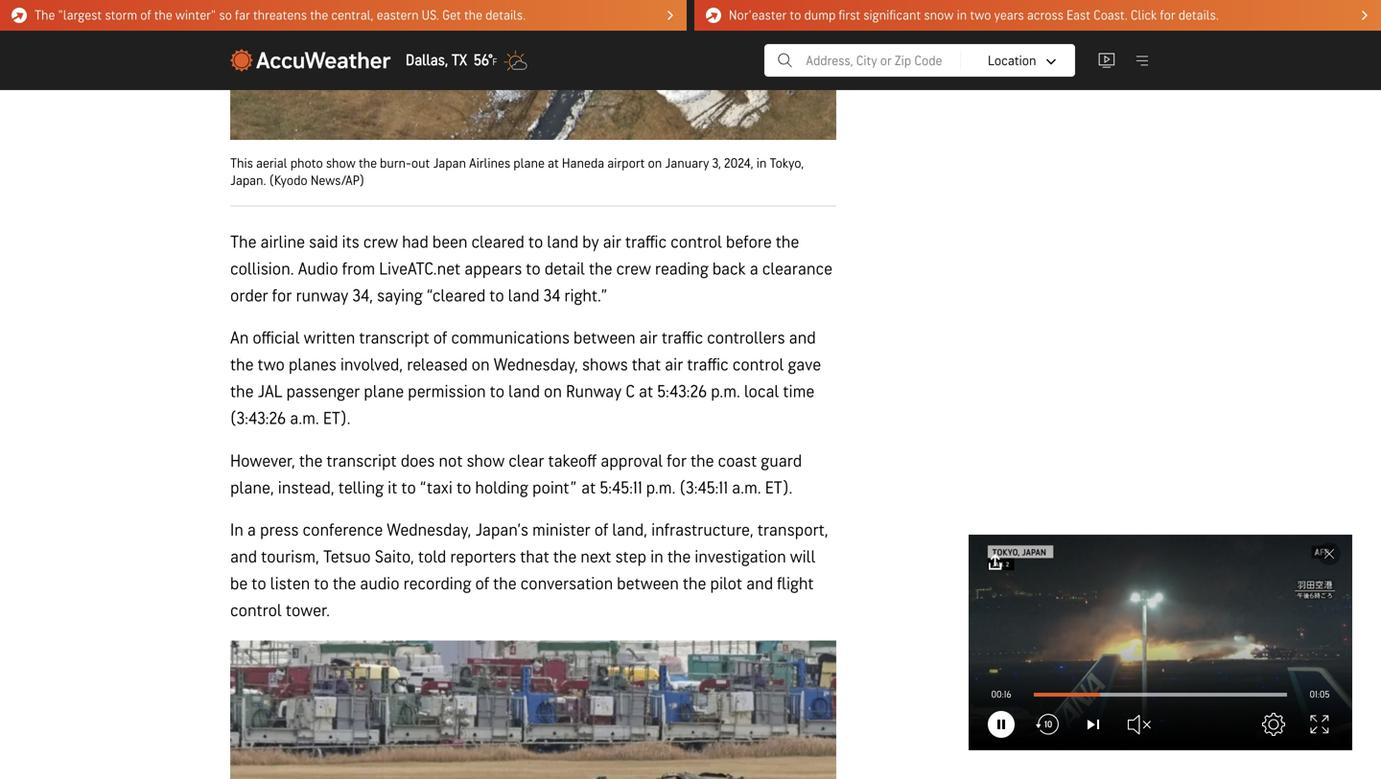 Task type: locate. For each thing, give the bounding box(es) containing it.
said
[[309, 232, 338, 253]]

us.
[[422, 7, 439, 23]]

p.m. left the local
[[711, 382, 740, 403]]

0 horizontal spatial the
[[35, 7, 55, 23]]

2 vertical spatial and
[[746, 575, 773, 595]]

0 horizontal spatial wednesday,
[[387, 521, 471, 541]]

between
[[574, 328, 635, 349], [617, 575, 679, 595]]

tokyo,
[[770, 156, 804, 172]]

the left the "central,"
[[310, 7, 328, 23]]

january
[[665, 156, 709, 172]]

the left burn-
[[359, 156, 377, 172]]

0 horizontal spatial control
[[230, 601, 282, 622]]

the inside "this aerial photo show the burn-out japan airlines plane at haneda airport on january 3, 2024, in tokyo, japan. (kyodo news/ap)"
[[359, 156, 377, 172]]

0 vertical spatial air
[[603, 232, 621, 253]]

1 horizontal spatial two
[[970, 7, 991, 23]]

on down the communications
[[472, 355, 490, 376]]

1 vertical spatial et).
[[765, 478, 793, 499]]

details. right click
[[1178, 7, 1219, 23]]

2 horizontal spatial at
[[639, 382, 653, 403]]

0 horizontal spatial plane
[[364, 382, 404, 403]]

1 vertical spatial at
[[639, 382, 653, 403]]

0 vertical spatial land
[[547, 232, 578, 253]]

that inside the in a press conference wednesday, japan's minister of land, infrastructure, transport, and tourism, tetsuo saito, told reporters that the next step in the investigation will be to listen to the audio recording of the conversation between the pilot and flight control tower.
[[520, 548, 549, 568]]

0 vertical spatial p.m.
[[711, 382, 740, 403]]

control
[[671, 232, 722, 253], [732, 355, 784, 376], [230, 601, 282, 622]]

to right the permission
[[490, 382, 505, 403]]

in right 2024,
[[756, 156, 767, 172]]

0 horizontal spatial p.m.
[[646, 478, 676, 499]]

permission
[[408, 382, 486, 403]]

(kyodo
[[269, 173, 308, 189]]

1 horizontal spatial a
[[750, 259, 758, 280]]

1 horizontal spatial wednesday,
[[494, 355, 578, 376]]

0 vertical spatial the
[[35, 7, 55, 23]]

nor'easter to dump first significant snow in two years across east coast. click for details.
[[729, 7, 1219, 23]]

time
[[783, 382, 814, 403]]

1 details. from the left
[[485, 7, 526, 23]]

the "largest storm of the winter" so far threatens the central, eastern us. get the details.
[[35, 7, 526, 23]]

of down 'reporters'
[[475, 575, 489, 595]]

in inside "this aerial photo show the burn-out japan airlines plane at haneda airport on january 3, 2024, in tokyo, japan. (kyodo news/ap)"
[[756, 156, 767, 172]]

across
[[1027, 7, 1063, 23]]

and up 'be' at the left bottom of page
[[230, 548, 257, 568]]

nor'easter to dump first significant snow in two years across east coast. click for details. link
[[694, 0, 1381, 31]]

1 horizontal spatial and
[[746, 575, 773, 595]]

official
[[253, 328, 300, 349]]

1 vertical spatial two
[[257, 355, 285, 376]]

for inside 'however, the transcript does not show clear takeoff approval for the coast guard plane, instead, telling it to "taxi to holding point" at 5:45:11 p.m. (3:45:11 a.m. et).'
[[667, 452, 687, 472]]

the
[[35, 7, 55, 23], [230, 232, 256, 253]]

1 horizontal spatial plane
[[513, 156, 545, 172]]

jal
[[257, 382, 282, 403]]

land left 34
[[508, 286, 540, 307]]

et).
[[323, 409, 351, 430], [765, 478, 793, 499]]

at left haneda
[[548, 156, 559, 172]]

wednesday,
[[494, 355, 578, 376], [387, 521, 471, 541]]

of
[[140, 7, 151, 23], [433, 328, 447, 349], [594, 521, 608, 541], [475, 575, 489, 595]]

2 horizontal spatial for
[[1160, 7, 1175, 23]]

plane right airlines
[[513, 156, 545, 172]]

1 vertical spatial plane
[[364, 382, 404, 403]]

transcript inside an official written transcript of communications between air traffic controllers and the two planes involved, released on wednesday, shows that air traffic control gave the jal passenger plane permission to land on runway c at 5:43:26 p.m. local time (3:43:26 a.m. et).
[[359, 328, 429, 349]]

0 vertical spatial et).
[[323, 409, 351, 430]]

0 horizontal spatial show
[[326, 156, 356, 172]]

0 horizontal spatial and
[[230, 548, 257, 568]]

not
[[439, 452, 463, 472]]

0 horizontal spatial a.m.
[[290, 409, 319, 430]]

2 horizontal spatial air
[[665, 355, 683, 376]]

an
[[230, 328, 249, 349]]

5:43:26
[[657, 382, 707, 403]]

coast
[[718, 452, 757, 472]]

east
[[1067, 7, 1090, 23]]

1 horizontal spatial details.
[[1178, 7, 1219, 23]]

2 vertical spatial traffic
[[687, 355, 729, 376]]

on left runway
[[544, 382, 562, 403]]

the down tetsuo
[[333, 575, 356, 595]]

the left winter"
[[154, 7, 172, 23]]

its crew
[[342, 232, 398, 253]]

the up instead,
[[299, 452, 323, 472]]

0 vertical spatial and
[[789, 328, 816, 349]]

plane down involved,
[[364, 382, 404, 403]]

in right step
[[650, 548, 663, 568]]

1 horizontal spatial et).
[[765, 478, 793, 499]]

0 horizontal spatial for
[[272, 286, 292, 307]]

the up conversation
[[553, 548, 577, 568]]

Address, City or Zip Code text field
[[806, 53, 1036, 69]]

control inside an official written transcript of communications between air traffic controllers and the two planes involved, released on wednesday, shows that air traffic control gave the jal passenger plane permission to land on runway c at 5:43:26 p.m. local time (3:43:26 a.m. et).
[[732, 355, 784, 376]]

1 vertical spatial in
[[756, 156, 767, 172]]

(3:43:26
[[230, 409, 286, 430]]

show up "holding"
[[467, 452, 505, 472]]

2 vertical spatial in
[[650, 548, 663, 568]]

in right snow
[[957, 7, 967, 23]]

a.m. down 'coast'
[[732, 478, 761, 499]]

in
[[957, 7, 967, 23], [756, 156, 767, 172], [650, 548, 663, 568]]

1 vertical spatial air
[[639, 328, 658, 349]]

0 horizontal spatial that
[[520, 548, 549, 568]]

land,
[[612, 521, 647, 541]]

show inside "this aerial photo show the burn-out japan airlines plane at haneda airport on january 3, 2024, in tokyo, japan. (kyodo news/ap)"
[[326, 156, 356, 172]]

of up released at the left top of the page
[[433, 328, 447, 349]]

and down investigation
[[746, 575, 773, 595]]

this aerial photo show the burn-out japan airlines plane at haneda airport on january 3, 2024, in tokyo, japan. (kyodo news/ap)
[[230, 156, 804, 189]]

coast.
[[1093, 7, 1128, 23]]

details. inside 'link'
[[485, 7, 526, 23]]

back
[[712, 259, 746, 280]]

out
[[411, 156, 430, 172]]

to right "it"
[[401, 478, 416, 499]]

0 horizontal spatial details.
[[485, 7, 526, 23]]

"cleared
[[427, 286, 485, 307]]

details. up the f
[[485, 7, 526, 23]]

winter"
[[175, 7, 216, 23]]

the up collision.
[[230, 232, 256, 253]]

reporters
[[450, 548, 516, 568]]

from liveatc.net appears
[[342, 259, 522, 280]]

between up the shows on the left top of the page
[[574, 328, 635, 349]]

a.m. down passenger
[[290, 409, 319, 430]]

to right 'be' at the left bottom of page
[[252, 575, 266, 595]]

land down the communications
[[508, 382, 540, 403]]

wednesday, inside the in a press conference wednesday, japan's minister of land, infrastructure, transport, and tourism, tetsuo saito, told reporters that the next step in the investigation will be to listen to the audio recording of the conversation between the pilot and flight control tower.
[[387, 521, 471, 541]]

f
[[492, 56, 497, 68]]

recording
[[403, 575, 471, 595]]

at down takeoff
[[581, 478, 596, 499]]

1 vertical spatial p.m.
[[646, 478, 676, 499]]

1 horizontal spatial air
[[639, 328, 658, 349]]

local
[[744, 382, 779, 403]]

traffic
[[625, 232, 667, 253], [662, 328, 703, 349], [687, 355, 729, 376]]

1 horizontal spatial a.m.
[[732, 478, 761, 499]]

1 vertical spatial that
[[520, 548, 549, 568]]

wednesday, down the communications
[[494, 355, 578, 376]]

p.m. inside 'however, the transcript does not show clear takeoff approval for the coast guard plane, instead, telling it to "taxi to holding point" at 5:45:11 p.m. (3:45:11 a.m. et).'
[[646, 478, 676, 499]]

34
[[543, 286, 560, 307]]

search image
[[776, 49, 794, 72]]

the down "an" at the left of the page
[[230, 355, 254, 376]]

2 vertical spatial at
[[581, 478, 596, 499]]

0 vertical spatial plane
[[513, 156, 545, 172]]

0 vertical spatial on
[[648, 156, 662, 172]]

transcript
[[359, 328, 429, 349], [326, 452, 397, 472]]

1 vertical spatial a.m.
[[732, 478, 761, 499]]

between down step
[[617, 575, 679, 595]]

the left pilot
[[683, 575, 706, 595]]

click
[[1131, 7, 1157, 23]]

2 vertical spatial on
[[544, 382, 562, 403]]

that inside an official written transcript of communications between air traffic controllers and the two planes involved, released on wednesday, shows that air traffic control gave the jal passenger plane permission to land on runway c at 5:43:26 p.m. local time (3:43:26 a.m. et).
[[632, 355, 661, 376]]

1 vertical spatial control
[[732, 355, 784, 376]]

told
[[418, 548, 446, 568]]

the right breaking news icon at the top of page
[[35, 7, 55, 23]]

clearance
[[762, 259, 832, 280]]

nor'easter
[[729, 7, 787, 23]]

0 horizontal spatial at
[[548, 156, 559, 172]]

the inside the airline said its crew had been cleared to land by air traffic control before the collision. audio from liveatc.net appears to detail the crew reading back a clearance order for runway 34, saying "cleared to land 34 right."
[[230, 232, 256, 253]]

1 vertical spatial show
[[467, 452, 505, 472]]

0 vertical spatial show
[[326, 156, 356, 172]]

0 vertical spatial transcript
[[359, 328, 429, 349]]

0 horizontal spatial two
[[257, 355, 285, 376]]

1 horizontal spatial control
[[671, 232, 722, 253]]

transcript inside 'however, the transcript does not show clear takeoff approval for the coast guard plane, instead, telling it to "taxi to holding point" at 5:45:11 p.m. (3:45:11 a.m. et).'
[[326, 452, 397, 472]]

plane inside "this aerial photo show the burn-out japan airlines plane at haneda airport on january 3, 2024, in tokyo, japan. (kyodo news/ap)"
[[513, 156, 545, 172]]

1 horizontal spatial the
[[230, 232, 256, 253]]

p.m. down approval
[[646, 478, 676, 499]]

et). down guard
[[765, 478, 793, 499]]

that up c
[[632, 355, 661, 376]]

a right in
[[247, 521, 256, 541]]

0 vertical spatial control
[[671, 232, 722, 253]]

details.
[[485, 7, 526, 23], [1178, 7, 1219, 23]]

1 vertical spatial wednesday,
[[387, 521, 471, 541]]

0 horizontal spatial on
[[472, 355, 490, 376]]

for right order
[[272, 286, 292, 307]]

the down 'reporters'
[[493, 575, 517, 595]]

0 horizontal spatial et).
[[323, 409, 351, 430]]

0 vertical spatial at
[[548, 156, 559, 172]]

1 vertical spatial on
[[472, 355, 490, 376]]

transcript up involved,
[[359, 328, 429, 349]]

1 horizontal spatial in
[[756, 156, 767, 172]]

snow
[[924, 7, 954, 23]]

the inside 'link'
[[35, 7, 55, 23]]

1 vertical spatial the
[[230, 232, 256, 253]]

air
[[603, 232, 621, 253], [639, 328, 658, 349], [665, 355, 683, 376]]

1 vertical spatial for
[[272, 286, 292, 307]]

et). down passenger
[[323, 409, 351, 430]]

a.m.
[[290, 409, 319, 430], [732, 478, 761, 499]]

0 vertical spatial that
[[632, 355, 661, 376]]

that down minister
[[520, 548, 549, 568]]

1 horizontal spatial on
[[544, 382, 562, 403]]

1 vertical spatial transcript
[[326, 452, 397, 472]]

2 vertical spatial control
[[230, 601, 282, 622]]

land up detail
[[547, 232, 578, 253]]

0 vertical spatial wednesday,
[[494, 355, 578, 376]]

2024,
[[724, 156, 753, 172]]

et). inside 'however, the transcript does not show clear takeoff approval for the coast guard plane, instead, telling it to "taxi to holding point" at 5:45:11 p.m. (3:45:11 a.m. et).'
[[765, 478, 793, 499]]

a
[[750, 259, 758, 280], [247, 521, 256, 541]]

control up the 'reading' at the top of the page
[[671, 232, 722, 253]]

the for the airline said its crew had been cleared to land by air traffic control before the collision. audio from liveatc.net appears to detail the crew reading back a clearance order for runway 34, saying "cleared to land 34 right."
[[230, 232, 256, 253]]

of right storm
[[140, 7, 151, 23]]

to left detail
[[526, 259, 541, 280]]

a.m. inside an official written transcript of communications between air traffic controllers and the two planes involved, released on wednesday, shows that air traffic control gave the jal passenger plane permission to land on runway c at 5:43:26 p.m. local time (3:43:26 a.m. et).
[[290, 409, 319, 430]]

1 horizontal spatial for
[[667, 452, 687, 472]]

at inside "this aerial photo show the burn-out japan airlines plane at haneda airport on january 3, 2024, in tokyo, japan. (kyodo news/ap)"
[[548, 156, 559, 172]]

0 horizontal spatial in
[[650, 548, 663, 568]]

for right click
[[1160, 7, 1175, 23]]

0 horizontal spatial air
[[603, 232, 621, 253]]

0 vertical spatial a.m.
[[290, 409, 319, 430]]

control up the local
[[732, 355, 784, 376]]

to
[[790, 7, 801, 23], [528, 232, 543, 253], [526, 259, 541, 280], [489, 286, 504, 307], [490, 382, 505, 403], [401, 478, 416, 499], [456, 478, 471, 499], [252, 575, 266, 595], [314, 575, 329, 595]]

2 horizontal spatial in
[[957, 7, 967, 23]]

0 vertical spatial for
[[1160, 7, 1175, 23]]

1 vertical spatial a
[[247, 521, 256, 541]]

holding
[[475, 478, 528, 499]]

0 vertical spatial traffic
[[625, 232, 667, 253]]

p.m.
[[711, 382, 740, 403], [646, 478, 676, 499]]

0 vertical spatial two
[[970, 7, 991, 23]]

1 horizontal spatial show
[[467, 452, 505, 472]]

wednesday, up told
[[387, 521, 471, 541]]

two
[[970, 7, 991, 23], [257, 355, 285, 376]]

control down 'be' at the left bottom of page
[[230, 601, 282, 622]]

on inside "this aerial photo show the burn-out japan airlines plane at haneda airport on january 3, 2024, in tokyo, japan. (kyodo news/ap)"
[[648, 156, 662, 172]]

audio
[[360, 575, 399, 595]]

and up gave
[[789, 328, 816, 349]]

two left years
[[970, 7, 991, 23]]

2 horizontal spatial on
[[648, 156, 662, 172]]

listen
[[270, 575, 310, 595]]

show up news/ap)
[[326, 156, 356, 172]]

1 vertical spatial between
[[617, 575, 679, 595]]

1 horizontal spatial at
[[581, 478, 596, 499]]

0 vertical spatial between
[[574, 328, 635, 349]]

1 vertical spatial land
[[508, 286, 540, 307]]

dump
[[804, 7, 836, 23]]

at right c
[[639, 382, 653, 403]]

2 vertical spatial land
[[508, 382, 540, 403]]

the down by
[[589, 259, 612, 280]]

transcript up "telling"
[[326, 452, 397, 472]]

of up next
[[594, 521, 608, 541]]

2 horizontal spatial and
[[789, 328, 816, 349]]

transport,
[[757, 521, 828, 541]]

guard
[[761, 452, 802, 472]]

1 horizontal spatial that
[[632, 355, 661, 376]]

"taxi
[[420, 478, 453, 499]]

2 vertical spatial for
[[667, 452, 687, 472]]

however, the transcript does not show clear takeoff approval for the coast guard plane, instead, telling it to "taxi to holding point" at 5:45:11 p.m. (3:45:11 a.m. et).
[[230, 452, 802, 499]]

storm
[[105, 7, 137, 23]]

of inside 'the "largest storm of the winter" so far threatens the central, eastern us. get the details.' 'link'
[[140, 7, 151, 23]]

0 vertical spatial a
[[750, 259, 758, 280]]

a right "back"
[[750, 259, 758, 280]]

1 horizontal spatial p.m.
[[711, 382, 740, 403]]

2 details. from the left
[[1178, 7, 1219, 23]]

2 horizontal spatial control
[[732, 355, 784, 376]]

on right airport
[[648, 156, 662, 172]]

for up (3:45:11 at the bottom
[[667, 452, 687, 472]]

0 horizontal spatial a
[[247, 521, 256, 541]]

photo
[[290, 156, 323, 172]]

two up jal
[[257, 355, 285, 376]]



Task type: describe. For each thing, give the bounding box(es) containing it.
of inside an official written transcript of communications between air traffic controllers and the two planes involved, released on wednesday, shows that air traffic control gave the jal passenger plane permission to land on runway c at 5:43:26 p.m. local time (3:43:26 a.m. et).
[[433, 328, 447, 349]]

next
[[580, 548, 611, 568]]

01:05
[[1310, 690, 1330, 701]]

location
[[988, 53, 1036, 69]]

telling
[[338, 478, 384, 499]]

at inside an official written transcript of communications between air traffic controllers and the two planes involved, released on wednesday, shows that air traffic control gave the jal passenger plane permission to land on runway c at 5:43:26 p.m. local time (3:43:26 a.m. et).
[[639, 382, 653, 403]]

airline
[[260, 232, 305, 253]]

it
[[388, 478, 397, 499]]

tourism,
[[261, 548, 319, 568]]

airlines
[[469, 156, 510, 172]]

get
[[442, 7, 461, 23]]

in
[[230, 521, 243, 541]]

plane,
[[230, 478, 274, 499]]

a inside the airline said its crew had been cleared to land by air traffic control before the collision. audio from liveatc.net appears to detail the crew reading back a clearance order for runway 34, saying "cleared to land 34 right."
[[750, 259, 758, 280]]

right."
[[564, 286, 608, 307]]

controllers
[[707, 328, 785, 349]]

runway
[[566, 382, 622, 403]]

1 vertical spatial traffic
[[662, 328, 703, 349]]

0 vertical spatial in
[[957, 7, 967, 23]]

audio
[[298, 259, 338, 280]]

to inside an official written transcript of communications between air traffic controllers and the two planes involved, released on wednesday, shows that air traffic control gave the jal passenger plane permission to land on runway c at 5:43:26 p.m. local time (3:43:26 a.m. et).
[[490, 382, 505, 403]]

in inside the in a press conference wednesday, japan's minister of land, infrastructure, transport, and tourism, tetsuo saito, told reporters that the next step in the investigation will be to listen to the audio recording of the conversation between the pilot and flight control tower.
[[650, 548, 663, 568]]

plane inside an official written transcript of communications between air traffic controllers and the two planes involved, released on wednesday, shows that air traffic control gave the jal passenger plane permission to land on runway c at 5:43:26 p.m. local time (3:43:26 a.m. et).
[[364, 382, 404, 403]]

land inside an official written transcript of communications between air traffic controllers and the two planes involved, released on wednesday, shows that air traffic control gave the jal passenger plane permission to land on runway c at 5:43:26 p.m. local time (3:43:26 a.m. et).
[[508, 382, 540, 403]]

the right the get
[[464, 7, 482, 23]]

news/ap)
[[311, 173, 364, 189]]

pilot
[[710, 575, 742, 595]]

before
[[726, 232, 772, 253]]

approval
[[601, 452, 663, 472]]

conversation
[[520, 575, 613, 595]]

2 vertical spatial air
[[665, 355, 683, 376]]

01:05 timer
[[1310, 689, 1330, 702]]

tower.
[[286, 601, 330, 622]]

air inside the airline said its crew had been cleared to land by air traffic control before the collision. audio from liveatc.net appears to detail the crew reading back a clearance order for runway 34, saying "cleared to land 34 right."
[[603, 232, 621, 253]]

at inside 'however, the transcript does not show clear takeoff approval for the coast guard plane, instead, telling it to "taxi to holding point" at 5:45:11 p.m. (3:45:11 a.m. et).'
[[581, 478, 596, 499]]

however,
[[230, 452, 295, 472]]

et). inside an official written transcript of communications between air traffic controllers and the two planes involved, released on wednesday, shows that air traffic control gave the jal passenger plane permission to land on runway c at 5:43:26 p.m. local time (3:43:26 a.m. et).
[[323, 409, 351, 430]]

an official written transcript of communications between air traffic controllers and the two planes involved, released on wednesday, shows that air traffic control gave the jal passenger plane permission to land on runway c at 5:43:26 p.m. local time (3:43:26 a.m. et).
[[230, 328, 821, 430]]

to right "cleared
[[489, 286, 504, 307]]

to up tower.
[[314, 575, 329, 595]]

years
[[994, 7, 1024, 23]]

reading
[[655, 259, 709, 280]]

hamburger image
[[1134, 52, 1151, 69]]

been
[[432, 232, 468, 253]]

first
[[839, 7, 860, 23]]

to right "taxi
[[456, 478, 471, 499]]

p.m. inside an official written transcript of communications between air traffic controllers and the two planes involved, released on wednesday, shows that air traffic control gave the jal passenger plane permission to land on runway c at 5:43:26 p.m. local time (3:43:26 a.m. et).
[[711, 382, 740, 403]]

the down the infrastructure,
[[667, 548, 691, 568]]

step
[[615, 548, 646, 568]]

conference
[[303, 521, 383, 541]]

shows
[[582, 355, 628, 376]]

a inside the in a press conference wednesday, japan's minister of land, infrastructure, transport, and tourism, tetsuo saito, told reporters that the next step in the investigation will be to listen to the audio recording of the conversation between the pilot and flight control tower.
[[247, 521, 256, 541]]

the left jal
[[230, 382, 254, 403]]

threatens
[[253, 7, 307, 23]]

chevron right image
[[1362, 11, 1368, 20]]

control inside the airline said its crew had been cleared to land by air traffic control before the collision. audio from liveatc.net appears to detail the crew reading back a clearance order for runway 34, saying "cleared to land 34 right."
[[671, 232, 722, 253]]

in a press conference wednesday, japan's minister of land, infrastructure, transport, and tourism, tetsuo saito, told reporters that the next step in the investigation will be to listen to the audio recording of the conversation between the pilot and flight control tower.
[[230, 521, 828, 622]]

dallas,
[[406, 51, 448, 70]]

the up (3:45:11 at the bottom
[[691, 452, 714, 472]]

chevron right image
[[667, 11, 673, 20]]

takeoff
[[548, 452, 597, 472]]

released
[[407, 355, 468, 376]]

between inside the in a press conference wednesday, japan's minister of land, infrastructure, transport, and tourism, tetsuo saito, told reporters that the next step in the investigation will be to listen to the audio recording of the conversation between the pilot and flight control tower.
[[617, 575, 679, 595]]

japan's
[[475, 521, 528, 541]]

between inside an official written transcript of communications between air traffic controllers and the two planes involved, released on wednesday, shows that air traffic control gave the jal passenger plane permission to land on runway c at 5:43:26 p.m. local time (3:43:26 a.m. et).
[[574, 328, 635, 349]]

investigation
[[695, 548, 786, 568]]

show inside 'however, the transcript does not show clear takeoff approval for the coast guard plane, instead, telling it to "taxi to holding point" at 5:45:11 p.m. (3:45:11 a.m. et).'
[[467, 452, 505, 472]]

two inside an official written transcript of communications between air traffic controllers and the two planes involved, released on wednesday, shows that air traffic control gave the jal passenger plane permission to land on runway c at 5:43:26 p.m. local time (3:43:26 a.m. et).
[[257, 355, 285, 376]]

airport
[[607, 156, 645, 172]]

had
[[402, 232, 428, 253]]

to right the cleared
[[528, 232, 543, 253]]

involved,
[[340, 355, 403, 376]]

"largest
[[58, 7, 102, 23]]

far
[[235, 7, 250, 23]]

by
[[582, 232, 599, 253]]

traffic inside the airline said its crew had been cleared to land by air traffic control before the collision. audio from liveatc.net appears to detail the crew reading back a clearance order for runway 34, saying "cleared to land 34 right."
[[625, 232, 667, 253]]

c
[[625, 382, 635, 403]]

the up clearance
[[776, 232, 799, 253]]

control inside the in a press conference wednesday, japan's minister of land, infrastructure, transport, and tourism, tetsuo saito, told reporters that the next step in the investigation will be to listen to the audio recording of the conversation between the pilot and flight control tower.
[[230, 601, 282, 622]]

communications
[[451, 328, 570, 349]]

saito,
[[375, 548, 414, 568]]

1 vertical spatial and
[[230, 548, 257, 568]]

breaking news image
[[12, 8, 27, 23]]

cleared
[[471, 232, 524, 253]]

planes
[[289, 355, 336, 376]]

clear
[[509, 452, 544, 472]]

japan
[[433, 156, 466, 172]]

Seek range field
[[1034, 688, 1287, 703]]

chevron down image
[[1046, 59, 1056, 64]]

order
[[230, 286, 268, 307]]

flight
[[777, 575, 814, 595]]

infrastructure,
[[651, 521, 754, 541]]

3,
[[712, 156, 721, 172]]

central,
[[331, 7, 374, 23]]

japan.
[[230, 173, 266, 189]]

34,
[[352, 286, 373, 307]]

(3:45:11
[[679, 478, 728, 499]]

so
[[219, 7, 232, 23]]

to left dump
[[790, 7, 801, 23]]

eastern
[[377, 7, 419, 23]]

be
[[230, 575, 248, 595]]

the "largest storm of the winter" so far threatens the central, eastern us. get the details. link
[[0, 0, 687, 31]]

connatix video player application
[[969, 535, 1352, 751]]

instead,
[[278, 478, 334, 499]]

point"
[[532, 478, 577, 499]]

saying
[[377, 286, 423, 307]]

wednesday, inside an official written transcript of communications between air traffic controllers and the two planes involved, released on wednesday, shows that air traffic control gave the jal passenger plane permission to land on runway c at 5:43:26 p.m. local time (3:43:26 a.m. et).
[[494, 355, 578, 376]]

a.m. inside 'however, the transcript does not show clear takeoff approval for the coast guard plane, instead, telling it to "taxi to holding point" at 5:45:11 p.m. (3:45:11 a.m. et).'
[[732, 478, 761, 499]]

dallas, tx 56° f
[[406, 51, 497, 70]]

tx
[[452, 51, 467, 70]]

this
[[230, 156, 253, 172]]

significant
[[863, 7, 921, 23]]

minister
[[532, 521, 590, 541]]

and inside an official written transcript of communications between air traffic controllers and the two planes involved, released on wednesday, shows that air traffic control gave the jal passenger plane permission to land on runway c at 5:43:26 p.m. local time (3:43:26 a.m. et).
[[789, 328, 816, 349]]

the for the "largest storm of the winter" so far threatens the central, eastern us. get the details.
[[35, 7, 55, 23]]

tetsuo
[[323, 548, 371, 568]]

passenger
[[286, 382, 360, 403]]

breaking news image
[[706, 8, 721, 23]]

press
[[260, 521, 299, 541]]

00:16
[[991, 690, 1011, 701]]

00:16 timer
[[991, 689, 1011, 702]]

does
[[401, 452, 435, 472]]

for inside the airline said its crew had been cleared to land by air traffic control before the collision. audio from liveatc.net appears to detail the crew reading back a clearance order for runway 34, saying "cleared to land 34 right."
[[272, 286, 292, 307]]



Task type: vqa. For each thing, say whether or not it's contained in the screenshot.
the topmost could
no



